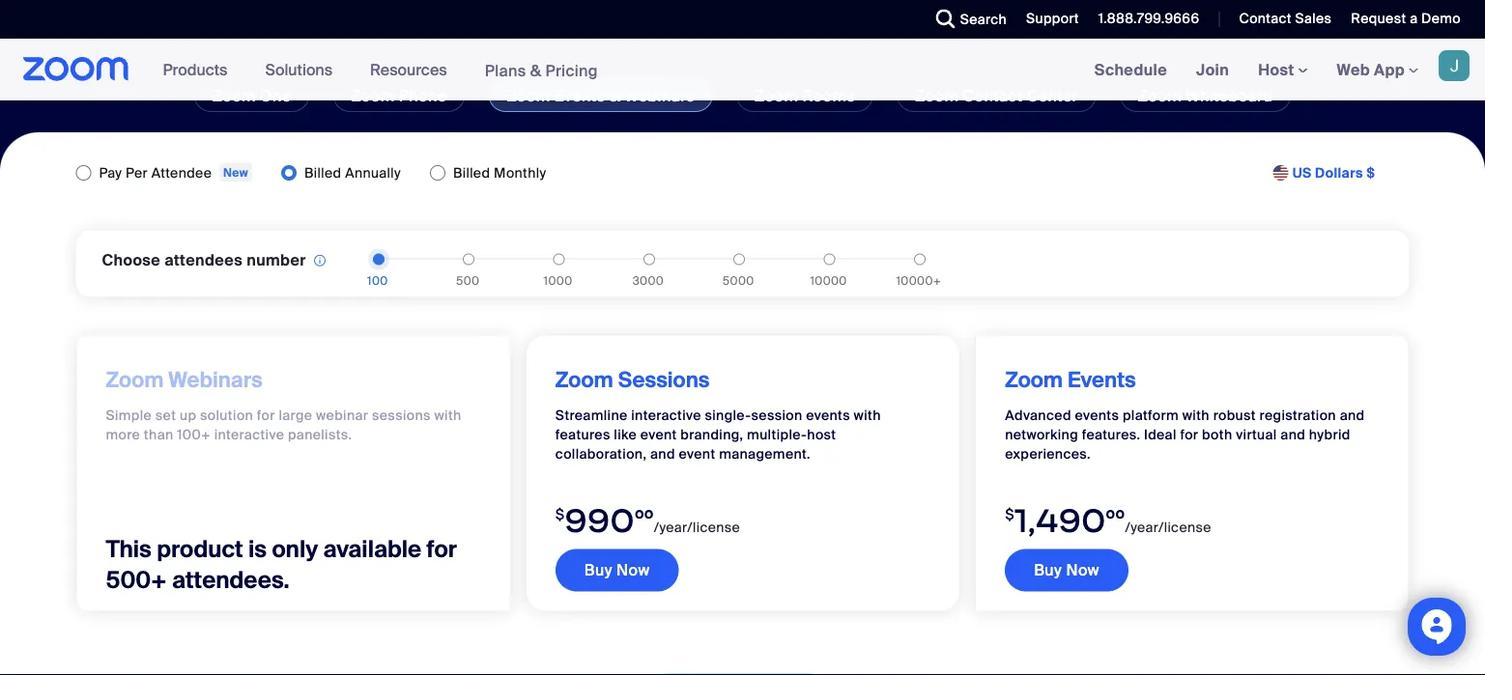 Task type: describe. For each thing, give the bounding box(es) containing it.
up
[[180, 407, 197, 425]]

profile picture image
[[1439, 50, 1470, 81]]

$ for 990
[[556, 506, 565, 524]]

billed monthly
[[453, 164, 546, 182]]

100
[[367, 273, 388, 288]]

zoom whiteboard
[[1138, 86, 1273, 106]]

both
[[1202, 426, 1233, 444]]

zoom for zoom contact center
[[915, 86, 959, 106]]

with inside streamline interactive single-session events with features like event branding, multiple-host collaboration, and event management.
[[854, 407, 881, 425]]

demo
[[1422, 10, 1461, 28]]

$ 990 00 /year/license
[[556, 499, 740, 541]]

us dollars $ button
[[1293, 164, 1376, 183]]

registration
[[1260, 407, 1337, 425]]

attendees.
[[172, 565, 289, 595]]

single-
[[705, 407, 752, 425]]

5000 attendees radio
[[734, 254, 745, 265]]

advanced
[[1005, 407, 1072, 425]]

zoom for zoom events
[[1005, 367, 1063, 394]]

platform
[[1123, 407, 1179, 425]]

now for 990
[[617, 561, 650, 581]]

resources button
[[370, 39, 456, 101]]

attendee
[[151, 164, 212, 182]]

events for zoom events & webinars
[[555, 86, 605, 106]]

robust
[[1214, 407, 1256, 425]]

rooms
[[803, 86, 856, 106]]

interactive inside streamline interactive single-session events with features like event branding, multiple-host collaboration, and event management.
[[631, 407, 702, 425]]

sales
[[1296, 10, 1332, 28]]

zoom one
[[212, 86, 291, 106]]

streamline
[[556, 407, 628, 425]]

features.
[[1082, 426, 1141, 444]]

10000
[[810, 273, 847, 288]]

branding,
[[681, 426, 744, 444]]

than
[[144, 426, 174, 444]]

with inside advanced events platform with robust registration and networking features. ideal for both virtual and hybrid experiences.
[[1183, 407, 1210, 425]]

like
[[614, 426, 637, 444]]

2 horizontal spatial and
[[1340, 407, 1365, 425]]

product information navigation
[[148, 39, 613, 102]]

attendees
[[164, 250, 243, 270]]

00 for 990
[[635, 507, 654, 522]]

a
[[1410, 10, 1418, 28]]

option group containing pay per attendee
[[76, 158, 546, 189]]

buy now link for 990
[[556, 549, 679, 592]]

3000
[[633, 273, 664, 288]]

zoom contact center
[[915, 86, 1079, 106]]

1 vertical spatial webinars
[[168, 367, 263, 394]]

billed for billed annually
[[305, 164, 342, 182]]

banner containing products
[[0, 39, 1486, 102]]

panelists.
[[288, 426, 352, 444]]

resources
[[370, 59, 447, 80]]

events inside streamline interactive single-session events with features like event branding, multiple-host collaboration, and event management.
[[806, 407, 851, 425]]

zoom for zoom events & webinars
[[507, 86, 551, 106]]

join link
[[1182, 39, 1244, 101]]

center
[[1027, 86, 1079, 106]]

with inside simple set up solution for large webinar sessions with more than 100+ interactive panelists.
[[434, 407, 462, 425]]

pricing
[[546, 60, 598, 80]]

buy now link for 1,490
[[1005, 549, 1129, 592]]

web app
[[1337, 59, 1405, 80]]

new
[[223, 165, 248, 180]]

5000
[[723, 273, 755, 288]]

zoom events
[[1005, 367, 1136, 394]]

number
[[247, 250, 306, 270]]

multiple-
[[747, 426, 807, 444]]

ideal
[[1144, 426, 1177, 444]]

10000+ attendees radio
[[914, 254, 926, 265]]

$ inside us dollars $ dropdown button
[[1367, 164, 1376, 182]]

& inside tabs of zoom services tab list
[[609, 86, 621, 106]]

zoom for zoom sessions
[[556, 367, 613, 394]]

more
[[106, 426, 140, 444]]

events inside advanced events platform with robust registration and networking features. ideal for both virtual and hybrid experiences.
[[1075, 407, 1119, 425]]

zoom logo image
[[23, 57, 129, 81]]

1000 attendees radio
[[553, 254, 565, 265]]

join
[[1197, 59, 1230, 80]]

zoom phone
[[351, 86, 447, 106]]

zoom events & webinars
[[507, 86, 695, 106]]

session
[[752, 407, 803, 425]]

networking
[[1005, 426, 1079, 444]]

choose attendees number
[[102, 250, 310, 270]]

web
[[1337, 59, 1371, 80]]

features
[[556, 426, 611, 444]]

and for 1,490
[[1281, 426, 1306, 444]]

100 attendees radio
[[373, 254, 385, 265]]

and for 990
[[651, 446, 675, 463]]

1.888.799.9666
[[1099, 10, 1200, 28]]

zoom sessions
[[556, 367, 710, 394]]

solutions button
[[265, 39, 341, 101]]

zoom webinars
[[106, 367, 263, 394]]

streamline interactive single-session events with features like event branding, multiple-host collaboration, and event management.
[[556, 407, 881, 463]]

set
[[155, 407, 176, 425]]

support
[[1027, 10, 1079, 28]]

interactive inside simple set up solution for large webinar sessions with more than 100+ interactive panelists.
[[214, 426, 284, 444]]

app
[[1374, 59, 1405, 80]]

learn more about choose attendees number image
[[314, 249, 326, 273]]

buy now for 1,490
[[1034, 561, 1100, 581]]

solutions
[[265, 59, 333, 80]]

this
[[106, 535, 151, 564]]

$ 1,490 00 /year/license
[[1005, 499, 1212, 541]]

whiteboard
[[1186, 86, 1273, 106]]

100+
[[177, 426, 211, 444]]

for inside this product is only available for 500+ attendees.
[[427, 535, 457, 564]]

host
[[1259, 59, 1299, 80]]

per
[[126, 164, 148, 182]]

request a demo
[[1352, 10, 1461, 28]]

phone
[[399, 86, 447, 106]]



Task type: vqa. For each thing, say whether or not it's contained in the screenshot.
Explore New Tools element
no



Task type: locate. For each thing, give the bounding box(es) containing it.
request
[[1352, 10, 1407, 28]]

products button
[[163, 39, 236, 101]]

now down $ 990 00 /year/license
[[617, 561, 650, 581]]

sessions
[[372, 407, 431, 425]]

contact left center
[[963, 86, 1023, 106]]

buy now down 990
[[585, 561, 650, 581]]

now
[[617, 561, 650, 581], [1067, 561, 1100, 581]]

1 events from the left
[[806, 407, 851, 425]]

2 horizontal spatial $
[[1367, 164, 1376, 182]]

support link
[[1012, 0, 1084, 39], [1027, 10, 1079, 28]]

1 horizontal spatial $
[[1005, 506, 1015, 524]]

2 00 from the left
[[1106, 507, 1126, 522]]

$
[[1367, 164, 1376, 182], [556, 506, 565, 524], [1005, 506, 1015, 524]]

1,490
[[1015, 499, 1106, 541]]

buy now link
[[556, 549, 679, 592], [1005, 549, 1129, 592]]

1 horizontal spatial events
[[1075, 407, 1119, 425]]

plans & pricing
[[485, 60, 598, 80]]

0 vertical spatial and
[[1340, 407, 1365, 425]]

and right the collaboration,
[[651, 446, 675, 463]]

event
[[641, 426, 677, 444], [679, 446, 716, 463]]

0 horizontal spatial webinars
[[168, 367, 263, 394]]

with right sessions
[[434, 407, 462, 425]]

zoom left rooms
[[755, 86, 799, 106]]

1 vertical spatial and
[[1281, 426, 1306, 444]]

product
[[157, 535, 243, 564]]

events down pricing on the top left
[[555, 86, 605, 106]]

simple set up solution for large webinar sessions with more than 100+ interactive panelists.
[[106, 407, 462, 444]]

00 inside $ 1,490 00 /year/license
[[1106, 507, 1126, 522]]

0 horizontal spatial events
[[555, 86, 605, 106]]

events
[[555, 86, 605, 106], [1068, 367, 1136, 394]]

& inside "product information" navigation
[[530, 60, 542, 80]]

with
[[434, 407, 462, 425], [854, 407, 881, 425], [1183, 407, 1210, 425]]

schedule link
[[1080, 39, 1182, 101]]

zoom for zoom webinars
[[106, 367, 164, 394]]

choose attendees number application
[[102, 247, 368, 273]]

zoom down search button
[[915, 86, 959, 106]]

0 horizontal spatial for
[[257, 407, 275, 425]]

$ inside $ 1,490 00 /year/license
[[1005, 506, 1015, 524]]

us
[[1293, 164, 1312, 182]]

/year/license down ideal
[[1126, 519, 1212, 536]]

zoom for zoom one
[[212, 86, 256, 106]]

0 horizontal spatial with
[[434, 407, 462, 425]]

web app button
[[1337, 59, 1419, 80]]

0 horizontal spatial 00
[[635, 507, 654, 522]]

0 horizontal spatial billed
[[305, 164, 342, 182]]

1 horizontal spatial buy
[[1034, 561, 1062, 581]]

option group
[[76, 158, 546, 189]]

zoom for zoom phone
[[351, 86, 395, 106]]

solution
[[200, 407, 253, 425]]

sessions
[[618, 367, 710, 394]]

plans
[[485, 60, 526, 80]]

with right session
[[854, 407, 881, 425]]

events inside tabs of zoom services tab list
[[555, 86, 605, 106]]

buy now down 1,490 on the right of page
[[1034, 561, 1100, 581]]

buy down 1,490 on the right of page
[[1034, 561, 1062, 581]]

2 buy from the left
[[1034, 561, 1062, 581]]

search
[[961, 10, 1007, 28]]

1 horizontal spatial billed
[[453, 164, 490, 182]]

1 horizontal spatial interactive
[[631, 407, 702, 425]]

1.888.799.9666 button
[[1084, 0, 1205, 39], [1099, 10, 1200, 28]]

banner
[[0, 39, 1486, 102]]

event right like
[[641, 426, 677, 444]]

1 vertical spatial for
[[1181, 426, 1199, 444]]

dollars
[[1316, 164, 1364, 182]]

zoom up simple
[[106, 367, 164, 394]]

1 vertical spatial &
[[609, 86, 621, 106]]

1 with from the left
[[434, 407, 462, 425]]

webinars inside tabs of zoom services tab list
[[625, 86, 695, 106]]

choose
[[102, 250, 161, 270]]

1 horizontal spatial buy now
[[1034, 561, 1100, 581]]

0 vertical spatial contact
[[1240, 10, 1292, 28]]

1 horizontal spatial and
[[1281, 426, 1306, 444]]

experiences.
[[1005, 446, 1091, 463]]

buy now link down 990
[[556, 549, 679, 592]]

0 vertical spatial interactive
[[631, 407, 702, 425]]

schedule
[[1095, 59, 1168, 80]]

2 buy now from the left
[[1034, 561, 1100, 581]]

2 billed from the left
[[453, 164, 490, 182]]

events up features.
[[1068, 367, 1136, 394]]

hybrid
[[1310, 426, 1351, 444]]

host button
[[1259, 59, 1308, 80]]

contact
[[1240, 10, 1292, 28], [963, 86, 1023, 106]]

products
[[163, 59, 228, 80]]

1 horizontal spatial &
[[609, 86, 621, 106]]

$ down experiences.
[[1005, 506, 1015, 524]]

1 vertical spatial contact
[[963, 86, 1023, 106]]

billed left monthly
[[453, 164, 490, 182]]

0 horizontal spatial events
[[806, 407, 851, 425]]

for right available
[[427, 535, 457, 564]]

billed left 'annually'
[[305, 164, 342, 182]]

1 vertical spatial interactive
[[214, 426, 284, 444]]

for left large
[[257, 407, 275, 425]]

pay
[[99, 164, 122, 182]]

2 /year/license from the left
[[1126, 519, 1212, 536]]

events up host
[[806, 407, 851, 425]]

1 horizontal spatial for
[[427, 535, 457, 564]]

zoom for zoom rooms
[[755, 86, 799, 106]]

$ for 1,490
[[1005, 506, 1015, 524]]

00 down the collaboration,
[[635, 507, 654, 522]]

1 vertical spatial events
[[1068, 367, 1136, 394]]

billed annually
[[305, 164, 401, 182]]

0 horizontal spatial buy now link
[[556, 549, 679, 592]]

buy for 1,490
[[1034, 561, 1062, 581]]

$ down the collaboration,
[[556, 506, 565, 524]]

500 attendees radio
[[463, 254, 475, 265]]

and
[[1340, 407, 1365, 425], [1281, 426, 1306, 444], [651, 446, 675, 463]]

events for zoom events
[[1068, 367, 1136, 394]]

0 vertical spatial &
[[530, 60, 542, 80]]

management.
[[719, 446, 811, 463]]

buy now
[[585, 561, 650, 581], [1034, 561, 1100, 581]]

zoom left one
[[212, 86, 256, 106]]

500+
[[106, 565, 167, 595]]

event down branding,
[[679, 446, 716, 463]]

1 horizontal spatial buy now link
[[1005, 549, 1129, 592]]

2 horizontal spatial with
[[1183, 407, 1210, 425]]

1 buy now link from the left
[[556, 549, 679, 592]]

1 billed from the left
[[305, 164, 342, 182]]

0 horizontal spatial /year/license
[[654, 519, 740, 536]]

0 horizontal spatial contact
[[963, 86, 1023, 106]]

for inside advanced events platform with robust registration and networking features. ideal for both virtual and hybrid experiences.
[[1181, 426, 1199, 444]]

host
[[807, 426, 836, 444]]

0 horizontal spatial $
[[556, 506, 565, 524]]

billed for billed monthly
[[453, 164, 490, 182]]

buy
[[585, 561, 613, 581], [1034, 561, 1062, 581]]

with up both
[[1183, 407, 1210, 425]]

1 /year/license from the left
[[654, 519, 740, 536]]

$ right dollars
[[1367, 164, 1376, 182]]

now for 1,490
[[1067, 561, 1100, 581]]

1 buy from the left
[[585, 561, 613, 581]]

contact sales
[[1240, 10, 1332, 28]]

0 horizontal spatial interactive
[[214, 426, 284, 444]]

/year/license for 1,490
[[1126, 519, 1212, 536]]

0 vertical spatial events
[[555, 86, 605, 106]]

virtual
[[1236, 426, 1277, 444]]

1 vertical spatial event
[[679, 446, 716, 463]]

is
[[248, 535, 267, 564]]

contact inside tabs of zoom services tab list
[[963, 86, 1023, 106]]

2 with from the left
[[854, 407, 881, 425]]

0 vertical spatial webinars
[[625, 86, 695, 106]]

events up features.
[[1075, 407, 1119, 425]]

contact sales link
[[1225, 0, 1337, 39], [1240, 10, 1332, 28]]

billed
[[305, 164, 342, 182], [453, 164, 490, 182]]

zoom down schedule at right
[[1138, 86, 1182, 106]]

/year/license
[[654, 519, 740, 536], [1126, 519, 1212, 536]]

1 horizontal spatial 00
[[1106, 507, 1126, 522]]

one
[[260, 86, 291, 106]]

1 now from the left
[[617, 561, 650, 581]]

simple
[[106, 407, 152, 425]]

2 vertical spatial and
[[651, 446, 675, 463]]

0 horizontal spatial event
[[641, 426, 677, 444]]

for left both
[[1181, 426, 1199, 444]]

zoom up the streamline at the bottom of page
[[556, 367, 613, 394]]

10000 attendees radio
[[824, 254, 836, 265]]

zoom up advanced
[[1005, 367, 1063, 394]]

zoom down resources
[[351, 86, 395, 106]]

now down 1,490 on the right of page
[[1067, 561, 1100, 581]]

1 horizontal spatial /year/license
[[1126, 519, 1212, 536]]

1 00 from the left
[[635, 507, 654, 522]]

0 horizontal spatial buy now
[[585, 561, 650, 581]]

buy now link down 1,490 on the right of page
[[1005, 549, 1129, 592]]

contact left sales
[[1240, 10, 1292, 28]]

2 vertical spatial for
[[427, 535, 457, 564]]

/year/license inside $ 1,490 00 /year/license
[[1126, 519, 1212, 536]]

2 events from the left
[[1075, 407, 1119, 425]]

this product is only available for 500+ attendees.
[[106, 535, 457, 595]]

plans & pricing link
[[485, 60, 598, 80], [485, 60, 598, 80]]

meetings navigation
[[1080, 39, 1486, 102]]

3000 attendees radio
[[644, 254, 655, 265]]

zoom for zoom whiteboard
[[1138, 86, 1182, 106]]

/year/license down branding,
[[654, 519, 740, 536]]

interactive down 'solution'
[[214, 426, 284, 444]]

advanced events platform with robust registration and networking features. ideal for both virtual and hybrid experiences.
[[1005, 407, 1365, 463]]

0 horizontal spatial and
[[651, 446, 675, 463]]

0 horizontal spatial buy
[[585, 561, 613, 581]]

only
[[272, 535, 318, 564]]

events
[[806, 407, 851, 425], [1075, 407, 1119, 425]]

and inside streamline interactive single-session events with features like event branding, multiple-host collaboration, and event management.
[[651, 446, 675, 463]]

3 with from the left
[[1183, 407, 1210, 425]]

00 inside $ 990 00 /year/license
[[635, 507, 654, 522]]

zoom down plans & pricing
[[507, 86, 551, 106]]

pay per attendee new
[[99, 164, 248, 182]]

and down registration
[[1281, 426, 1306, 444]]

1 horizontal spatial webinars
[[625, 86, 695, 106]]

interactive down sessions
[[631, 407, 702, 425]]

10000+
[[896, 273, 942, 288]]

0 vertical spatial event
[[641, 426, 677, 444]]

2 now from the left
[[1067, 561, 1100, 581]]

request a demo link
[[1337, 0, 1486, 39], [1352, 10, 1461, 28]]

buy down 990
[[585, 561, 613, 581]]

interactive
[[631, 407, 702, 425], [214, 426, 284, 444]]

2 buy now link from the left
[[1005, 549, 1129, 592]]

00 down features.
[[1106, 507, 1126, 522]]

for inside simple set up solution for large webinar sessions with more than 100+ interactive panelists.
[[257, 407, 275, 425]]

collaboration,
[[556, 446, 647, 463]]

990
[[565, 499, 635, 541]]

choose attendees number option group
[[76, 231, 1410, 297]]

500
[[456, 273, 480, 288]]

0 vertical spatial for
[[257, 407, 275, 425]]

1 horizontal spatial events
[[1068, 367, 1136, 394]]

and up hybrid
[[1340, 407, 1365, 425]]

0 horizontal spatial &
[[530, 60, 542, 80]]

webinar
[[316, 407, 369, 425]]

$ inside $ 990 00 /year/license
[[556, 506, 565, 524]]

1 horizontal spatial contact
[[1240, 10, 1292, 28]]

tabs of zoom services tab list
[[29, 77, 1457, 112]]

00 for 1,490
[[1106, 507, 1126, 522]]

buy now for 990
[[585, 561, 650, 581]]

available
[[323, 535, 422, 564]]

1 horizontal spatial now
[[1067, 561, 1100, 581]]

2 horizontal spatial for
[[1181, 426, 1199, 444]]

/year/license for 990
[[654, 519, 740, 536]]

1 buy now from the left
[[585, 561, 650, 581]]

zoom rooms
[[755, 86, 856, 106]]

/year/license inside $ 990 00 /year/license
[[654, 519, 740, 536]]

&
[[530, 60, 542, 80], [609, 86, 621, 106]]

buy for 990
[[585, 561, 613, 581]]

0 horizontal spatial now
[[617, 561, 650, 581]]

1 horizontal spatial event
[[679, 446, 716, 463]]

1000
[[544, 273, 573, 288]]

1 horizontal spatial with
[[854, 407, 881, 425]]



